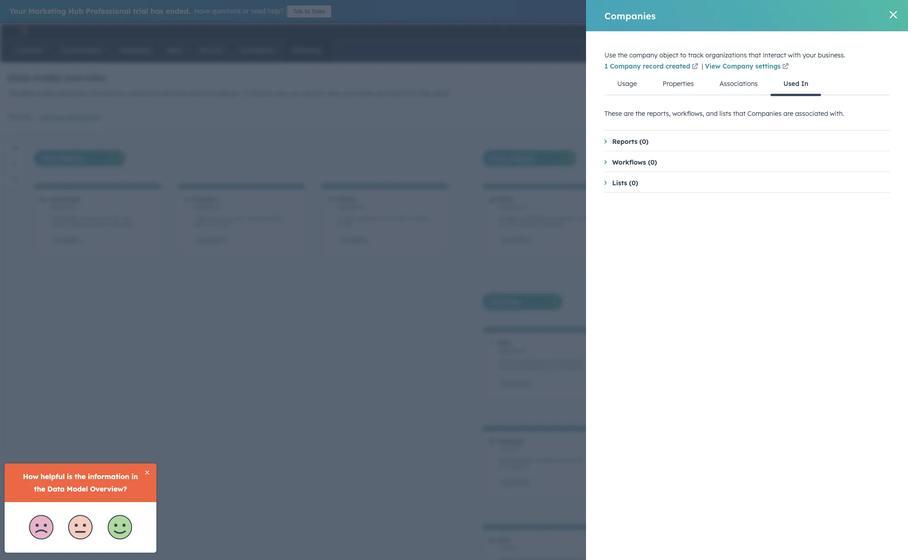 Task type: describe. For each thing, give the bounding box(es) containing it.
0 horizontal spatial companies
[[49, 196, 81, 203]]

the for the businesses you work with, which are commonly called accounts or organizations.
[[49, 216, 56, 221]]

sales
[[312, 8, 326, 15]]

view details for contacts
[[198, 238, 223, 243]]

companies dialog
[[586, 0, 908, 561]]

talk
[[293, 8, 303, 15]]

marketplaces image
[[787, 27, 795, 35]]

that for interact
[[749, 51, 761, 59]]

connected
[[524, 216, 545, 221]]

capture
[[498, 359, 514, 365]]

menu containing music
[[726, 23, 897, 38]]

details for deals
[[514, 238, 528, 243]]

link opens in a new window image inside view company settings link
[[783, 64, 789, 70]]

created inside 1 company record created link
[[666, 62, 691, 70]]

professional
[[86, 6, 131, 16]]

questions
[[212, 7, 241, 15]]

track
[[688, 51, 704, 59]]

caret image for lists
[[605, 181, 607, 185]]

close image
[[890, 11, 897, 18]]

store
[[129, 89, 144, 98]]

the businesses you work with, which are commonly called accounts or organizations.
[[49, 216, 138, 228]]

view for tickets
[[341, 238, 351, 243]]

for
[[336, 222, 342, 228]]

1 data from the left
[[20, 89, 34, 98]]

close image
[[886, 8, 894, 15]]

tickets
[[336, 196, 357, 203]]

associated
[[795, 110, 829, 118]]

view details button for meetings
[[498, 478, 532, 488]]

timeline.
[[573, 366, 590, 371]]

notifications button
[[833, 23, 849, 38]]

meetings for meetings
[[498, 438, 524, 445]]

0 horizontal spatial record
[[53, 204, 68, 210]]

view for meetings
[[503, 480, 512, 485]]

2 horizontal spatial companies
[[748, 110, 782, 118]]

people
[[201, 216, 215, 221]]

have
[[194, 7, 210, 15]]

Search HubSpot search field
[[779, 42, 892, 58]]

company
[[630, 51, 658, 59]]

between
[[540, 359, 557, 365]]

link opens in a new window image inside 1 company record created link
[[692, 64, 699, 70]]

3 records
[[193, 204, 214, 210]]

usage
[[618, 80, 637, 88]]

object
[[660, 51, 679, 59]]

organizations
[[706, 51, 747, 59]]

records for deals
[[503, 204, 520, 210]]

sms
[[498, 537, 510, 544]]

0 for meetings
[[498, 447, 501, 452]]

to inside button
[[305, 8, 310, 15]]

workflows (0)
[[613, 158, 657, 167]]

marketing
[[28, 6, 66, 16]]

1 company record created link
[[605, 62, 700, 73]]

hubspot.
[[212, 89, 240, 98]]

notifications image
[[837, 27, 845, 35]]

2
[[336, 204, 339, 210]]

customers. inside meetings are used to capture interactions with your customers.
[[508, 464, 530, 470]]

data model overview
[[7, 72, 106, 83]]

need
[[251, 7, 266, 15]]

view details button for calls
[[498, 380, 532, 389]]

viewing
[[39, 114, 65, 122]]

2 horizontal spatial the
[[636, 110, 645, 118]]

0 records link
[[498, 348, 520, 354]]

the for the issues created from a customer's request for help.
[[336, 216, 344, 221]]

marketplaces button
[[781, 23, 801, 38]]

view for calls
[[503, 381, 512, 387]]

business.
[[818, 51, 846, 59]]

deals
[[498, 196, 514, 203]]

called inside "the people you work with, commonly called leads or customers."
[[269, 216, 281, 221]]

details for calls
[[514, 381, 528, 387]]

way
[[102, 89, 114, 98]]

hubspot image
[[17, 25, 28, 36]]

view details for meetings
[[503, 480, 528, 485]]

view details button for companies
[[49, 236, 84, 245]]

greg robinson image
[[856, 26, 865, 35]]

with inside the companies dialog
[[788, 51, 801, 59]]

your
[[9, 6, 26, 16]]

you inside the businesses you work with, which are commonly called accounts or organizations.
[[81, 216, 88, 221]]

accounts
[[85, 222, 103, 228]]

view details for deals
[[503, 238, 528, 243]]

are left associated
[[784, 110, 794, 118]]

view for deals
[[503, 238, 512, 243]]

help?
[[268, 7, 284, 15]]

them
[[535, 366, 545, 371]]

view details button for contacts
[[193, 236, 227, 245]]

upgrade
[[737, 27, 762, 35]]

2 records link
[[336, 204, 358, 210]]

2 records
[[336, 204, 358, 210]]

data
[[7, 72, 30, 83]]

details for companies
[[65, 238, 79, 243]]

view details for tickets
[[341, 238, 366, 243]]

has
[[151, 6, 164, 16]]

view company settings link
[[705, 62, 791, 73]]

your inside meetings are used to capture interactions with your customers.
[[498, 464, 507, 470]]

structure
[[160, 89, 187, 98]]

music button
[[851, 23, 896, 38]]

4 records
[[498, 204, 520, 210]]

1 link opens in a new window image from the top
[[783, 62, 789, 73]]

work for contacts
[[225, 216, 235, 221]]

with, for companies
[[100, 216, 110, 221]]

1 record
[[49, 204, 68, 210]]

with.
[[830, 110, 845, 118]]

calls
[[529, 359, 538, 365]]

4
[[498, 204, 501, 210]]

all
[[67, 114, 75, 122]]

to inside meetings are used to capture interactions with your customers.
[[536, 458, 541, 463]]

company,
[[555, 216, 575, 221]]

calls
[[498, 339, 512, 346]]

by:
[[24, 113, 33, 121]]

the for the data model represents the way you store and structure data in hubspot. it impacts how you import, view, automate, and report on your data.
[[7, 89, 18, 98]]

your inside the companies dialog
[[803, 51, 816, 59]]

phone
[[516, 359, 528, 365]]

used in link
[[771, 73, 822, 96]]

to inside capture phone calls between you and your customer and log them to a record's timeline.
[[546, 366, 551, 371]]

caret image
[[605, 160, 607, 164]]

details for tickets
[[352, 238, 366, 243]]

represents
[[57, 89, 89, 98]]

view for contacts
[[198, 238, 207, 243]]

how
[[275, 89, 288, 98]]

workflows,
[[673, 110, 705, 118]]

log
[[527, 366, 534, 371]]

with inside meetings are used to capture interactions with your customers.
[[584, 458, 592, 463]]

viewing all objects button
[[33, 109, 113, 127]]

data.
[[435, 89, 451, 98]]

0 vertical spatial model
[[33, 72, 61, 83]]

issues
[[345, 216, 357, 221]]

filter
[[7, 113, 23, 121]]

your inside capture phone calls between you and your customer and log them to a record's timeline.
[[576, 359, 585, 365]]

viewing all objects
[[39, 114, 100, 122]]

1 vertical spatial model
[[36, 89, 55, 98]]

a for tickets
[[386, 216, 389, 221]]

record's
[[556, 366, 572, 371]]

workflows
[[613, 158, 646, 167]]

caret image for reports
[[605, 139, 607, 144]]

is
[[590, 216, 593, 221]]

and right store
[[146, 89, 158, 98]]



Task type: vqa. For each thing, say whether or not it's contained in the screenshot.
Details associated with Calls
yes



Task type: locate. For each thing, give the bounding box(es) containing it.
view details button for tickets
[[336, 236, 371, 245]]

and up record's
[[567, 359, 575, 365]]

settings link
[[820, 26, 832, 35]]

record down company
[[643, 62, 664, 70]]

1 horizontal spatial companies
[[605, 10, 656, 21]]

records down calls
[[503, 348, 520, 354]]

1 horizontal spatial the
[[618, 51, 628, 59]]

0 vertical spatial 0
[[498, 348, 501, 354]]

view down revenue
[[503, 238, 512, 243]]

or left need
[[243, 7, 249, 15]]

1 link opens in a new window image from the top
[[692, 62, 699, 73]]

link opens in a new window image
[[692, 62, 699, 73], [692, 64, 699, 70]]

data left in
[[188, 89, 203, 98]]

view details button down revenue
[[498, 236, 532, 245]]

are left used on the right bottom of page
[[518, 458, 524, 463]]

(0) right workflows
[[648, 158, 657, 167]]

0 horizontal spatial customers.
[[210, 222, 232, 228]]

(0) right "reports" at the right of page
[[640, 138, 649, 146]]

1 horizontal spatial record
[[643, 62, 664, 70]]

0 horizontal spatial 1
[[49, 204, 52, 210]]

0 vertical spatial (0)
[[640, 138, 649, 146]]

1 horizontal spatial company
[[723, 62, 754, 70]]

called inside the businesses you work with, which are commonly called accounts or organizations.
[[72, 222, 83, 228]]

the for the revenue connected to a company, which is commonly called an opportunity.
[[498, 216, 505, 221]]

meetings for meetings are used to capture interactions with your customers.
[[498, 458, 517, 463]]

details down log
[[514, 381, 528, 387]]

companies up company
[[605, 10, 656, 21]]

records down the contacts
[[197, 204, 214, 210]]

2 company from the left
[[723, 62, 754, 70]]

company for 1
[[610, 62, 641, 70]]

view down the businesses
[[54, 238, 64, 243]]

1 0 records from the top
[[498, 348, 520, 354]]

view inside the companies dialog
[[705, 62, 721, 70]]

or inside your marketing hub professional trial has ended. have questions or need help?
[[243, 7, 249, 15]]

upgrade image
[[727, 27, 735, 35]]

leads
[[193, 222, 204, 228]]

view down leads
[[198, 238, 207, 243]]

fit view image
[[12, 176, 17, 182]]

the down data
[[7, 89, 18, 98]]

and down phone
[[518, 366, 526, 371]]

1 vertical spatial with
[[584, 458, 592, 463]]

your marketing hub professional trial has ended. have questions or need help?
[[9, 6, 284, 16]]

company up usage
[[610, 62, 641, 70]]

calling icon image
[[768, 27, 776, 35]]

view details down used on the right bottom of page
[[503, 480, 528, 485]]

lists
[[613, 179, 627, 187]]

records down sms
[[502, 545, 519, 551]]

(0)
[[640, 138, 649, 146], [648, 158, 657, 167], [629, 179, 639, 187]]

businesses
[[58, 216, 80, 221]]

3 records link
[[193, 204, 214, 210]]

0 horizontal spatial with
[[584, 458, 592, 463]]

customers. inside "the people you work with, commonly called leads or customers."
[[210, 222, 232, 228]]

1 horizontal spatial that
[[749, 51, 761, 59]]

you right people
[[216, 216, 224, 221]]

1 horizontal spatial or
[[205, 222, 209, 228]]

menu
[[726, 23, 897, 38]]

0 records
[[498, 348, 520, 354], [498, 447, 519, 452], [498, 545, 519, 551]]

tab list containing usage
[[605, 73, 890, 96]]

with right interact
[[788, 51, 801, 59]]

to inside the revenue connected to a company, which is commonly called an opportunity.
[[546, 216, 550, 221]]

which inside the businesses you work with, which are commonly called accounts or organizations.
[[111, 216, 123, 221]]

details down 'help.'
[[352, 238, 366, 243]]

and left lists
[[706, 110, 718, 118]]

import,
[[302, 89, 324, 98]]

lists (0)
[[613, 179, 639, 187]]

or inside the businesses you work with, which are commonly called accounts or organizations.
[[104, 222, 109, 228]]

view details down leads
[[198, 238, 223, 243]]

tab list
[[605, 73, 890, 96]]

the down the 4 at top right
[[498, 216, 505, 221]]

with, right people
[[236, 216, 246, 221]]

commonly inside the revenue connected to a company, which is commonly called an opportunity.
[[498, 222, 519, 228]]

are right these
[[624, 110, 634, 118]]

0 horizontal spatial that
[[733, 110, 746, 118]]

the right use
[[618, 51, 628, 59]]

1 horizontal spatial work
[[225, 216, 235, 221]]

with, for contacts
[[236, 216, 246, 221]]

caret image left "reports" at the right of page
[[605, 139, 607, 144]]

used
[[526, 458, 535, 463]]

or down people
[[205, 222, 209, 228]]

revenue
[[507, 216, 522, 221]]

company
[[610, 62, 641, 70], [723, 62, 754, 70]]

1 vertical spatial 1
[[49, 204, 52, 210]]

automate,
[[343, 89, 374, 98]]

1 company record created
[[605, 62, 691, 70]]

record up the businesses
[[53, 204, 68, 210]]

interact
[[763, 51, 787, 59]]

0 vertical spatial customers.
[[210, 222, 232, 228]]

zoom in image
[[12, 145, 17, 150]]

created inside the issues created from a customer's request for help.
[[358, 216, 374, 221]]

lists (0) button
[[605, 178, 890, 189]]

you right how
[[289, 89, 301, 98]]

meetings up meetings are used to capture interactions with your customers.
[[498, 438, 524, 445]]

meetings inside meetings are used to capture interactions with your customers.
[[498, 458, 517, 463]]

organizations.
[[110, 222, 138, 228]]

1 vertical spatial record
[[53, 204, 68, 210]]

to left track
[[680, 51, 687, 59]]

reports,
[[647, 110, 671, 118]]

view down the customer
[[503, 381, 512, 387]]

reports
[[613, 138, 638, 146]]

records down deals
[[503, 204, 520, 210]]

2 0 records from the top
[[498, 447, 519, 452]]

the inside the businesses you work with, which are commonly called accounts or organizations.
[[49, 216, 56, 221]]

hub
[[68, 6, 83, 16]]

2 0 from the top
[[498, 447, 501, 452]]

0 vertical spatial created
[[666, 62, 691, 70]]

1 company from the left
[[610, 62, 641, 70]]

view down 'help.'
[[341, 238, 351, 243]]

a for deals
[[552, 216, 554, 221]]

(0) inside "dropdown button"
[[648, 158, 657, 167]]

customers. down used on the right bottom of page
[[508, 464, 530, 470]]

2 horizontal spatial or
[[243, 7, 249, 15]]

1 horizontal spatial created
[[666, 62, 691, 70]]

to up opportunity.
[[546, 216, 550, 221]]

(0) for workflows (0)
[[648, 158, 657, 167]]

1 vertical spatial that
[[733, 110, 746, 118]]

an
[[533, 222, 539, 228]]

work right people
[[225, 216, 235, 221]]

(0) right lists
[[629, 179, 639, 187]]

opportunity.
[[540, 222, 565, 228]]

view details down the businesses
[[54, 238, 79, 243]]

1 vertical spatial the
[[90, 89, 100, 98]]

0 horizontal spatial created
[[358, 216, 374, 221]]

view down use the company object to track organizations that interact with your business.
[[705, 62, 721, 70]]

0 vertical spatial meetings
[[498, 438, 524, 445]]

caret image
[[605, 139, 607, 144], [605, 181, 607, 185]]

a right from in the left of the page
[[386, 216, 389, 221]]

the left reports,
[[636, 110, 645, 118]]

the data model represents the way you store and structure data in hubspot. it impacts how you import, view, automate, and report on your data.
[[7, 89, 451, 98]]

2 link opens in a new window image from the top
[[783, 64, 789, 70]]

companies up "reports (0)" dropdown button
[[748, 110, 782, 118]]

which
[[111, 216, 123, 221], [577, 216, 588, 221]]

to inside the companies dialog
[[680, 51, 687, 59]]

use
[[605, 51, 616, 59]]

the up for
[[336, 216, 344, 221]]

work inside "the people you work with, commonly called leads or customers."
[[225, 216, 235, 221]]

or right accounts
[[104, 222, 109, 228]]

view details button for deals
[[498, 236, 532, 245]]

caret image left lists
[[605, 181, 607, 185]]

0 vertical spatial 0 records
[[498, 348, 520, 354]]

(0) for reports (0)
[[640, 138, 649, 146]]

records for contacts
[[197, 204, 214, 210]]

companies up 1 record
[[49, 196, 81, 203]]

1 which from the left
[[111, 216, 123, 221]]

the
[[7, 89, 18, 98], [49, 216, 56, 221], [193, 216, 200, 221], [336, 216, 344, 221], [498, 216, 505, 221]]

the up leads
[[193, 216, 200, 221]]

0 records up meetings are used to capture interactions with your customers.
[[498, 447, 519, 452]]

company inside view company settings link
[[723, 62, 754, 70]]

1 horizontal spatial commonly
[[247, 216, 268, 221]]

3 0 from the top
[[498, 545, 501, 551]]

0 vertical spatial caret image
[[605, 139, 607, 144]]

help.
[[343, 222, 353, 228]]

are inside meetings are used to capture interactions with your customers.
[[518, 458, 524, 463]]

and left report
[[376, 89, 388, 98]]

these
[[605, 110, 622, 118]]

2 link opens in a new window image from the top
[[692, 64, 699, 70]]

3 0 records from the top
[[498, 545, 519, 551]]

work for companies
[[89, 216, 99, 221]]

with, inside "the people you work with, commonly called leads or customers."
[[236, 216, 246, 221]]

view details for calls
[[503, 381, 528, 387]]

2 horizontal spatial commonly
[[498, 222, 519, 228]]

1 work from the left
[[89, 216, 99, 221]]

meetings
[[498, 438, 524, 445], [498, 458, 517, 463]]

view details down revenue
[[503, 238, 528, 243]]

0 horizontal spatial the
[[90, 89, 100, 98]]

the inside "the people you work with, commonly called leads or customers."
[[193, 216, 200, 221]]

1 inside the companies dialog
[[605, 62, 608, 70]]

details down revenue
[[514, 238, 528, 243]]

hubspot link
[[11, 25, 35, 36]]

from
[[375, 216, 385, 221]]

1 vertical spatial 0
[[498, 447, 501, 452]]

view
[[705, 62, 721, 70], [54, 238, 64, 243], [198, 238, 207, 243], [341, 238, 351, 243], [503, 238, 512, 243], [503, 381, 512, 387], [503, 480, 512, 485]]

0 records for sms
[[498, 545, 519, 551]]

0 horizontal spatial with,
[[100, 216, 110, 221]]

view details button down leads
[[193, 236, 227, 245]]

1 horizontal spatial with,
[[236, 216, 246, 221]]

0 horizontal spatial company
[[610, 62, 641, 70]]

that up view company settings link
[[749, 51, 761, 59]]

tab list inside the companies dialog
[[605, 73, 890, 96]]

0 records down sms
[[498, 545, 519, 551]]

view details button down 'help.'
[[336, 236, 371, 245]]

1 with, from the left
[[100, 216, 110, 221]]

link opens in a new window image
[[783, 62, 789, 73], [783, 64, 789, 70]]

which inside the revenue connected to a company, which is commonly called an opportunity.
[[577, 216, 588, 221]]

2 horizontal spatial called
[[520, 222, 532, 228]]

contacts
[[192, 196, 218, 203]]

1 vertical spatial customers.
[[508, 464, 530, 470]]

model right data
[[33, 72, 61, 83]]

1 up the businesses you work with, which are commonly called accounts or organizations.
[[49, 204, 52, 210]]

records for calls
[[503, 348, 520, 354]]

0 horizontal spatial data
[[20, 89, 34, 98]]

details for contacts
[[208, 238, 223, 243]]

records for tickets
[[340, 204, 358, 210]]

you up record's
[[558, 359, 566, 365]]

view details button down the customer
[[498, 380, 532, 389]]

1 vertical spatial 0 records
[[498, 447, 519, 452]]

created left from in the left of the page
[[358, 216, 374, 221]]

caret image inside "reports (0)" dropdown button
[[605, 139, 607, 144]]

customers.
[[210, 222, 232, 228], [508, 464, 530, 470]]

the revenue connected to a company, which is commonly called an opportunity.
[[498, 216, 593, 228]]

meetings left used on the right bottom of page
[[498, 458, 517, 463]]

0 horizontal spatial called
[[72, 222, 83, 228]]

commonly inside the businesses you work with, which are commonly called accounts or organizations.
[[49, 222, 70, 228]]

that
[[749, 51, 761, 59], [733, 110, 746, 118]]

customer's
[[390, 216, 412, 221]]

a inside the revenue connected to a company, which is commonly called an opportunity.
[[552, 216, 554, 221]]

the for the people you work with, commonly called leads or customers.
[[193, 216, 200, 221]]

it
[[242, 89, 247, 98]]

work inside the businesses you work with, which are commonly called accounts or organizations.
[[89, 216, 99, 221]]

which left is
[[577, 216, 588, 221]]

0 horizontal spatial work
[[89, 216, 99, 221]]

0 vertical spatial that
[[749, 51, 761, 59]]

a up opportunity.
[[552, 216, 554, 221]]

0 horizontal spatial or
[[104, 222, 109, 228]]

0 vertical spatial companies
[[605, 10, 656, 21]]

0 vertical spatial 1
[[605, 62, 608, 70]]

company for view
[[723, 62, 754, 70]]

records down tickets
[[340, 204, 358, 210]]

2 which from the left
[[577, 216, 588, 221]]

customers. down people
[[210, 222, 232, 228]]

view details for companies
[[54, 238, 79, 243]]

details down people
[[208, 238, 223, 243]]

are inside the businesses you work with, which are commonly called accounts or organizations.
[[124, 216, 131, 221]]

that for companies
[[733, 110, 746, 118]]

overview
[[64, 72, 106, 83]]

you right way on the left top of the page
[[116, 89, 127, 98]]

request
[[413, 216, 429, 221]]

1 horizontal spatial which
[[577, 216, 588, 221]]

1 vertical spatial meetings
[[498, 458, 517, 463]]

on
[[410, 89, 418, 98]]

or
[[243, 7, 249, 15], [104, 222, 109, 228], [205, 222, 209, 228]]

a inside capture phone calls between you and your customer and log them to a record's timeline.
[[552, 366, 554, 371]]

0 records down calls
[[498, 348, 520, 354]]

view details down the customer
[[503, 381, 528, 387]]

talk to sales button
[[287, 6, 332, 17]]

2 with, from the left
[[236, 216, 246, 221]]

details down the businesses
[[65, 238, 79, 243]]

3
[[193, 204, 196, 210]]

the inside the issues created from a customer's request for help.
[[336, 216, 344, 221]]

2 vertical spatial 0
[[498, 545, 501, 551]]

1 horizontal spatial data
[[188, 89, 203, 98]]

a inside the issues created from a customer's request for help.
[[386, 216, 389, 221]]

view details button down used on the right bottom of page
[[498, 478, 532, 488]]

1 horizontal spatial called
[[269, 216, 281, 221]]

reports (0)
[[613, 138, 649, 146]]

meetings are used to capture interactions with your customers.
[[498, 458, 592, 470]]

0 vertical spatial with
[[788, 51, 801, 59]]

called inside the revenue connected to a company, which is commonly called an opportunity.
[[520, 222, 532, 228]]

view details
[[54, 238, 79, 243], [198, 238, 223, 243], [341, 238, 366, 243], [503, 238, 528, 243], [503, 381, 528, 387], [503, 480, 528, 485]]

a down between
[[552, 366, 554, 371]]

1 for 1 company record created
[[605, 62, 608, 70]]

which up organizations.
[[111, 216, 123, 221]]

0 for sms
[[498, 545, 501, 551]]

with
[[788, 51, 801, 59], [584, 458, 592, 463]]

use the company object to track organizations that interact with your business.
[[605, 51, 846, 59]]

to down between
[[546, 366, 551, 371]]

to right talk
[[305, 8, 310, 15]]

0 records for meetings
[[498, 447, 519, 452]]

the down 1 record link on the top of page
[[49, 216, 56, 221]]

commonly inside "the people you work with, commonly called leads or customers."
[[247, 216, 268, 221]]

2 caret image from the top
[[605, 181, 607, 185]]

used in
[[784, 80, 809, 88]]

1 for 1 record
[[49, 204, 52, 210]]

with, inside the businesses you work with, which are commonly called accounts or organizations.
[[100, 216, 110, 221]]

that right lists
[[733, 110, 746, 118]]

view details down 'help.'
[[341, 238, 366, 243]]

work up accounts
[[89, 216, 99, 221]]

model down data model overview
[[36, 89, 55, 98]]

2 vertical spatial 0 records
[[498, 545, 519, 551]]

are up organizations.
[[124, 216, 131, 221]]

with right interactions
[[584, 458, 592, 463]]

company inside 1 company record created link
[[610, 62, 641, 70]]

0 vertical spatial record
[[643, 62, 664, 70]]

details for meetings
[[514, 480, 528, 485]]

1 vertical spatial created
[[358, 216, 374, 221]]

interactions
[[559, 458, 583, 463]]

model
[[33, 72, 61, 83], [36, 89, 55, 98]]

record inside the companies dialog
[[643, 62, 664, 70]]

2 work from the left
[[225, 216, 235, 221]]

usage link
[[605, 73, 650, 95]]

created down the object
[[666, 62, 691, 70]]

2 data from the left
[[188, 89, 203, 98]]

ended.
[[166, 6, 190, 16]]

1 0 from the top
[[498, 348, 501, 354]]

in
[[205, 89, 210, 98]]

these are the reports, workflows, and lists that companies are associated with.
[[605, 110, 845, 118]]

1 vertical spatial caret image
[[605, 181, 607, 185]]

0 vertical spatial the
[[618, 51, 628, 59]]

settings image
[[822, 27, 830, 35]]

in
[[802, 80, 809, 88]]

0 horizontal spatial which
[[111, 216, 123, 221]]

with, up accounts
[[100, 216, 110, 221]]

the people you work with, commonly called leads or customers.
[[193, 216, 281, 228]]

called
[[269, 216, 281, 221], [72, 222, 83, 228], [520, 222, 532, 228]]

1 horizontal spatial 1
[[605, 62, 608, 70]]

2 vertical spatial companies
[[49, 196, 81, 203]]

1 vertical spatial (0)
[[648, 158, 657, 167]]

records up meetings are used to capture interactions with your customers.
[[502, 447, 519, 452]]

1 down use
[[605, 62, 608, 70]]

reports (0) button
[[605, 136, 890, 147]]

or inside "the people you work with, commonly called leads or customers."
[[205, 222, 209, 228]]

properties link
[[650, 73, 707, 95]]

|
[[700, 62, 705, 70]]

to right used on the right bottom of page
[[536, 458, 541, 463]]

data down data
[[20, 89, 34, 98]]

2 vertical spatial (0)
[[629, 179, 639, 187]]

1
[[605, 62, 608, 70], [49, 204, 52, 210]]

the left way on the left top of the page
[[90, 89, 100, 98]]

2 vertical spatial the
[[636, 110, 645, 118]]

1 caret image from the top
[[605, 139, 607, 144]]

and inside the companies dialog
[[706, 110, 718, 118]]

you up accounts
[[81, 216, 88, 221]]

records
[[197, 204, 214, 210], [340, 204, 358, 210], [503, 204, 520, 210], [503, 348, 520, 354], [502, 447, 519, 452], [502, 545, 519, 551]]

customer
[[498, 366, 517, 371]]

1 horizontal spatial with
[[788, 51, 801, 59]]

1 vertical spatial companies
[[748, 110, 782, 118]]

to
[[305, 8, 310, 15], [680, 51, 687, 59], [546, 216, 550, 221], [546, 366, 551, 371], [536, 458, 541, 463]]

you inside capture phone calls between you and your customer and log them to a record's timeline.
[[558, 359, 566, 365]]

1 horizontal spatial customers.
[[508, 464, 530, 470]]

you inside "the people you work with, commonly called leads or customers."
[[216, 216, 224, 221]]

view details button down the businesses
[[49, 236, 84, 245]]

workflows (0) button
[[605, 157, 890, 168]]

associations link
[[707, 73, 771, 95]]

help image
[[806, 27, 815, 35]]

the issues created from a customer's request for help.
[[336, 216, 429, 228]]

caret image inside lists (0) dropdown button
[[605, 181, 607, 185]]

0 horizontal spatial commonly
[[49, 222, 70, 228]]

(0) for lists (0)
[[629, 179, 639, 187]]

view for companies
[[54, 238, 64, 243]]

view down meetings are used to capture interactions with your customers.
[[503, 480, 512, 485]]

created
[[666, 62, 691, 70], [358, 216, 374, 221]]

capture
[[542, 458, 557, 463]]

the inside the revenue connected to a company, which is commonly called an opportunity.
[[498, 216, 505, 221]]

details down used on the right bottom of page
[[514, 480, 528, 485]]

view company settings
[[705, 62, 781, 70]]

company down the organizations
[[723, 62, 754, 70]]



